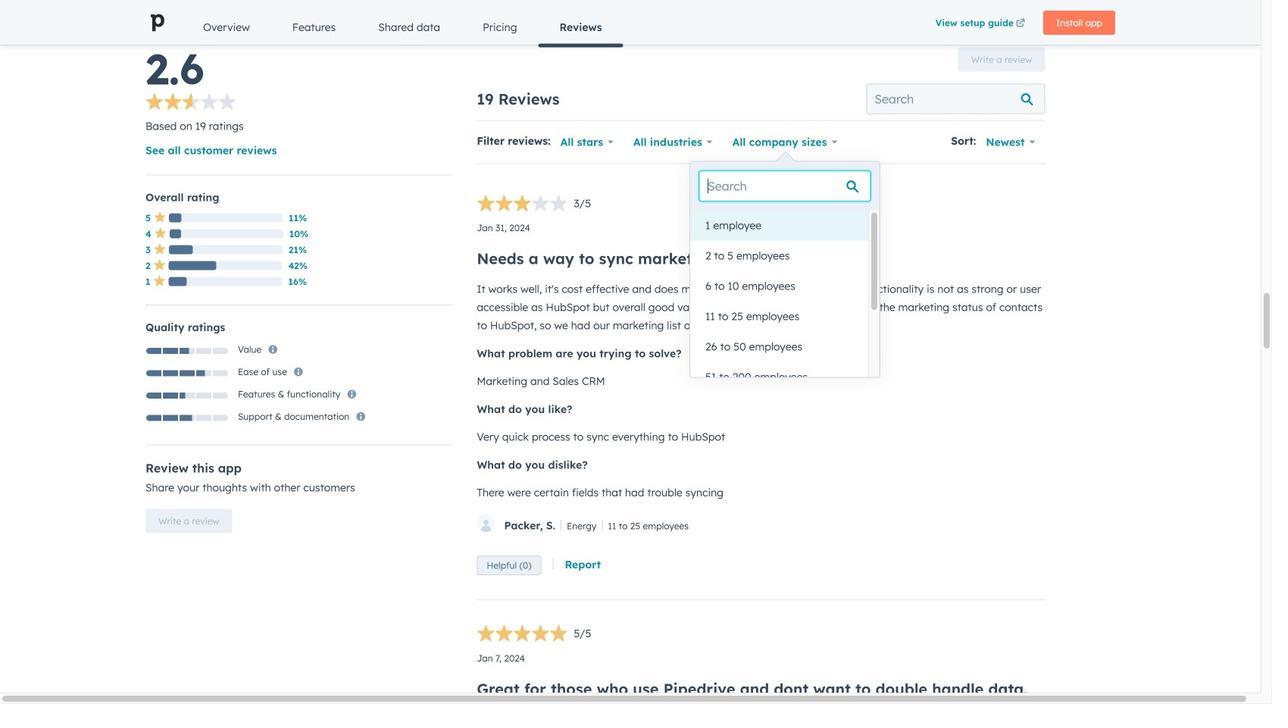 Task type: describe. For each thing, give the bounding box(es) containing it.
21% of users left a 3 star review. progress bar
[[169, 245, 193, 254]]

Search reviews search field
[[866, 84, 1045, 114]]

42% of users left a 2 star review. progress bar
[[169, 261, 216, 270]]



Task type: vqa. For each thing, say whether or not it's contained in the screenshot.
left (CMS)
no



Task type: locate. For each thing, give the bounding box(es) containing it.
10% of users left a 4 star review. progress bar
[[170, 229, 181, 238]]

16% of users left a 1 star review. progress bar
[[169, 277, 187, 286]]

Search search field
[[700, 171, 871, 201]]

list box
[[690, 210, 880, 392]]

11% of users left a 5 star review. progress bar
[[169, 213, 182, 222]]

navigation
[[182, 9, 929, 47]]

overall rating meter
[[146, 93, 236, 114], [477, 194, 591, 216], [146, 347, 229, 355], [146, 370, 229, 377], [146, 392, 229, 400], [146, 414, 229, 422], [477, 625, 592, 646]]



